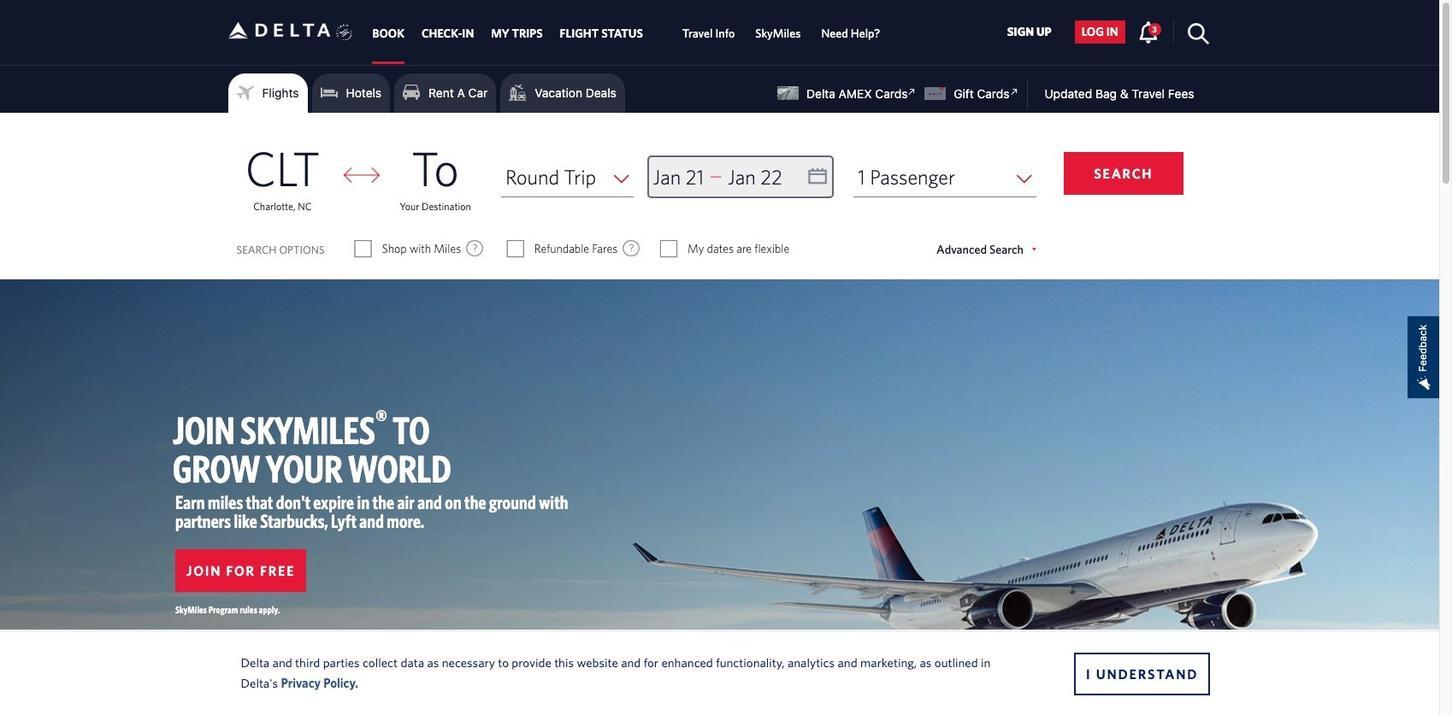 Task type: vqa. For each thing, say whether or not it's contained in the screenshot.
right the 2 link
no



Task type: describe. For each thing, give the bounding box(es) containing it.
this link opens another site in a new window that may not follow the same accessibility policies as delta air lines. image
[[1006, 84, 1022, 100]]

this link opens another site in a new window that may not follow the same accessibility policies as delta air lines. image
[[904, 84, 920, 100]]



Task type: locate. For each thing, give the bounding box(es) containing it.
tab panel
[[0, 113, 1439, 280]]

None text field
[[649, 157, 831, 198]]

tab list
[[364, 0, 891, 64]]

skyteam image
[[336, 6, 352, 59]]

None checkbox
[[355, 240, 371, 257], [508, 240, 523, 257], [661, 240, 676, 257], [355, 240, 371, 257], [508, 240, 523, 257], [661, 240, 676, 257]]

delta air lines image
[[228, 4, 331, 57]]

None field
[[501, 157, 633, 198], [854, 157, 1036, 198], [501, 157, 633, 198], [854, 157, 1036, 198]]



